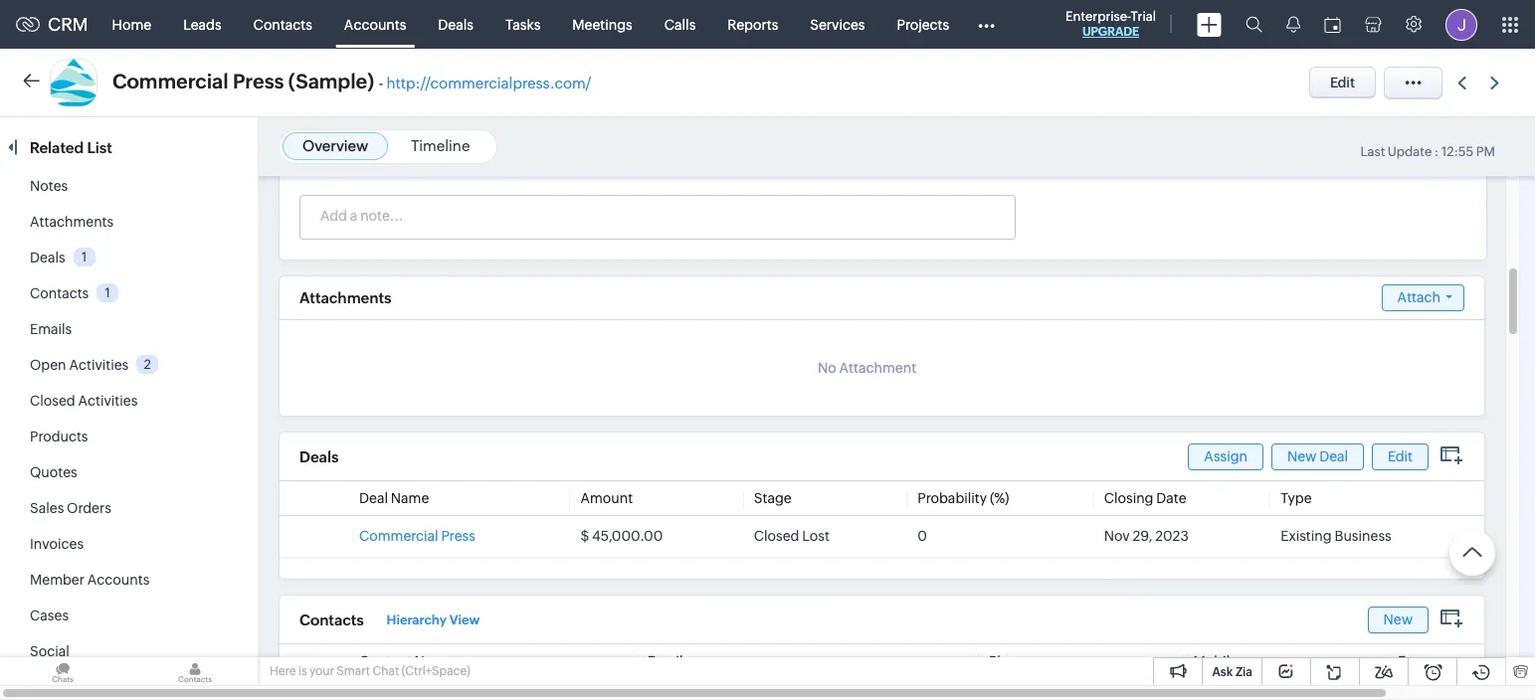 Task type: locate. For each thing, give the bounding box(es) containing it.
name down hierarchy view link
[[414, 654, 453, 670]]

press
[[233, 70, 284, 93], [441, 528, 476, 544]]

commercial down deal name
[[359, 528, 439, 544]]

tasks
[[506, 16, 541, 32]]

member accounts link
[[30, 572, 150, 588]]

Other Modules field
[[965, 8, 1008, 40]]

deals
[[438, 16, 474, 32], [30, 250, 65, 266], [300, 449, 339, 466]]

no attachment
[[818, 360, 917, 376]]

hierarchy view
[[387, 613, 480, 628]]

products link
[[30, 429, 88, 445]]

emails
[[30, 321, 72, 337]]

create menu image
[[1197, 12, 1222, 36]]

accounts
[[344, 16, 406, 32], [87, 572, 150, 588]]

quotes link
[[30, 465, 77, 481]]

amount
[[581, 491, 633, 507]]

Add a note... field
[[301, 206, 1014, 226]]

0 horizontal spatial edit
[[1331, 75, 1356, 91]]

1 horizontal spatial closed
[[754, 528, 800, 544]]

accounts link
[[328, 0, 422, 48]]

edit link
[[1372, 443, 1429, 470]]

signals image
[[1287, 16, 1301, 33]]

type
[[1281, 491, 1312, 507]]

1 vertical spatial edit
[[1388, 448, 1413, 464]]

0 horizontal spatial contacts link
[[30, 286, 89, 302]]

sales orders link
[[30, 501, 111, 517]]

$
[[581, 528, 589, 544]]

new
[[1288, 448, 1317, 464], [1384, 612, 1413, 628]]

1 vertical spatial new
[[1384, 612, 1413, 628]]

closing date link
[[1104, 491, 1187, 507]]

0 horizontal spatial press
[[233, 70, 284, 93]]

new inside new link
[[1384, 612, 1413, 628]]

0 vertical spatial accounts
[[344, 16, 406, 32]]

name for deal name
[[391, 491, 429, 507]]

1 down attachments link
[[82, 250, 87, 265]]

deals link
[[422, 0, 490, 48], [30, 250, 65, 266]]

related
[[30, 139, 84, 156]]

0
[[918, 528, 928, 544]]

email link
[[648, 654, 683, 670]]

2 vertical spatial contacts
[[300, 612, 364, 629]]

deals link left 'tasks'
[[422, 0, 490, 48]]

edit right the new deal
[[1388, 448, 1413, 464]]

commercial press link
[[359, 528, 476, 544]]

0 vertical spatial deals
[[438, 16, 474, 32]]

0 horizontal spatial accounts
[[87, 572, 150, 588]]

reports
[[728, 16, 779, 32]]

contacts up the emails link
[[30, 286, 89, 302]]

attach
[[1398, 290, 1441, 306]]

1 vertical spatial deals
[[30, 250, 65, 266]]

deal name link
[[359, 491, 429, 507]]

deal left edit link
[[1320, 448, 1349, 464]]

1 vertical spatial commercial
[[359, 528, 439, 544]]

new inside new deal link
[[1288, 448, 1317, 464]]

edit down calendar image
[[1331, 75, 1356, 91]]

1 vertical spatial 1
[[105, 285, 110, 300]]

1 vertical spatial activities
[[78, 393, 138, 409]]

1 vertical spatial deals link
[[30, 250, 65, 266]]

date
[[1157, 491, 1187, 507]]

name
[[391, 491, 429, 507], [414, 654, 453, 670]]

deal up the commercial press link
[[359, 491, 388, 507]]

products
[[30, 429, 88, 445]]

1 vertical spatial name
[[414, 654, 453, 670]]

home
[[112, 16, 151, 32]]

0 vertical spatial edit
[[1331, 75, 1356, 91]]

lost
[[802, 528, 830, 544]]

1 for contacts
[[105, 285, 110, 300]]

commercial down leads link
[[112, 70, 228, 93]]

deals link down attachments link
[[30, 250, 65, 266]]

0 vertical spatial contacts link
[[237, 0, 328, 48]]

tasks link
[[490, 0, 557, 48]]

1 horizontal spatial deals
[[300, 449, 339, 466]]

upgrade
[[1083, 25, 1140, 39]]

social
[[30, 644, 69, 660]]

-
[[379, 75, 384, 92]]

view
[[450, 613, 480, 628]]

0 vertical spatial 1
[[82, 250, 87, 265]]

projects link
[[881, 0, 965, 48]]

closed activities link
[[30, 393, 138, 409]]

contacts
[[253, 16, 312, 32], [30, 286, 89, 302], [300, 612, 364, 629]]

press for commercial press
[[441, 528, 476, 544]]

probability (%)
[[918, 491, 1010, 507]]

commercial press
[[359, 528, 476, 544]]

new up fax
[[1384, 612, 1413, 628]]

new link
[[1368, 607, 1429, 633]]

1 vertical spatial closed
[[754, 528, 800, 544]]

new deal link
[[1272, 443, 1365, 470]]

0 vertical spatial attachments
[[30, 214, 114, 230]]

1 horizontal spatial accounts
[[344, 16, 406, 32]]

1 horizontal spatial press
[[441, 528, 476, 544]]

closed down 'open'
[[30, 393, 75, 409]]

chat
[[373, 665, 399, 679]]

0 horizontal spatial new
[[1288, 448, 1317, 464]]

member accounts
[[30, 572, 150, 588]]

existing business
[[1281, 528, 1392, 544]]

1 vertical spatial contacts link
[[30, 286, 89, 302]]

0 vertical spatial commercial
[[112, 70, 228, 93]]

activities
[[69, 357, 129, 373], [78, 393, 138, 409]]

calls link
[[649, 0, 712, 48]]

1 horizontal spatial 1
[[105, 285, 110, 300]]

nov
[[1104, 528, 1130, 544]]

contacts up (sample)
[[253, 16, 312, 32]]

is
[[298, 665, 307, 679]]

search image
[[1246, 16, 1263, 33]]

activities down open activities link
[[78, 393, 138, 409]]

0 horizontal spatial closed
[[30, 393, 75, 409]]

commercial for commercial press (sample) - http://commercialpress.com/
[[112, 70, 228, 93]]

enterprise-
[[1066, 9, 1131, 24]]

chats image
[[0, 658, 125, 687]]

press left (sample)
[[233, 70, 284, 93]]

contacts up the your
[[300, 612, 364, 629]]

new up type 'link' on the right of the page
[[1288, 448, 1317, 464]]

0 vertical spatial name
[[391, 491, 429, 507]]

1 horizontal spatial deal
[[1320, 448, 1349, 464]]

0 vertical spatial activities
[[69, 357, 129, 373]]

enterprise-trial upgrade
[[1066, 9, 1156, 39]]

1 horizontal spatial commercial
[[359, 528, 439, 544]]

cases link
[[30, 608, 69, 624]]

cases
[[30, 608, 69, 624]]

home link
[[96, 0, 167, 48]]

1 vertical spatial press
[[441, 528, 476, 544]]

2 vertical spatial deals
[[300, 449, 339, 466]]

activities up closed activities link
[[69, 357, 129, 373]]

attachments
[[30, 214, 114, 230], [300, 290, 392, 307]]

0 vertical spatial closed
[[30, 393, 75, 409]]

0 horizontal spatial 1
[[82, 250, 87, 265]]

0 vertical spatial new
[[1288, 448, 1317, 464]]

activities for closed activities
[[78, 393, 138, 409]]

meetings
[[573, 16, 633, 32]]

contacts link up (sample)
[[237, 0, 328, 48]]

name up the commercial press link
[[391, 491, 429, 507]]

0 vertical spatial press
[[233, 70, 284, 93]]

closed
[[30, 393, 75, 409], [754, 528, 800, 544]]

closed down stage link
[[754, 528, 800, 544]]

projects
[[897, 16, 950, 32]]

next record image
[[1491, 76, 1504, 89]]

orders
[[67, 501, 111, 517]]

1 up open activities link
[[105, 285, 110, 300]]

contacts link up the emails link
[[30, 286, 89, 302]]

deal name
[[359, 491, 429, 507]]

fax link
[[1398, 654, 1420, 670]]

press up view
[[441, 528, 476, 544]]

0 vertical spatial deal
[[1320, 448, 1349, 464]]

hierarchy view link
[[387, 608, 480, 633]]

0 horizontal spatial commercial
[[112, 70, 228, 93]]

previous record image
[[1458, 76, 1467, 89]]

1 horizontal spatial edit
[[1388, 448, 1413, 464]]

2
[[144, 357, 151, 372]]

notes link
[[30, 178, 68, 194]]

1 vertical spatial attachments
[[300, 290, 392, 307]]

1 horizontal spatial deals link
[[422, 0, 490, 48]]

profile element
[[1434, 0, 1490, 48]]

probability
[[918, 491, 987, 507]]

2 horizontal spatial deals
[[438, 16, 474, 32]]

1 horizontal spatial new
[[1384, 612, 1413, 628]]

trial
[[1131, 9, 1156, 24]]

crm link
[[16, 14, 88, 35]]

1 vertical spatial deal
[[359, 491, 388, 507]]

smart
[[337, 665, 370, 679]]

0 horizontal spatial attachments
[[30, 214, 114, 230]]

commercial for commercial press
[[359, 528, 439, 544]]

accounts right member
[[87, 572, 150, 588]]

pm
[[1477, 144, 1496, 159]]

your
[[310, 665, 334, 679]]

contacts image
[[132, 658, 258, 687]]

zia
[[1236, 666, 1253, 680]]

accounts up -
[[344, 16, 406, 32]]



Task type: vqa. For each thing, say whether or not it's contained in the screenshot.
'29,'
yes



Task type: describe. For each thing, give the bounding box(es) containing it.
business
[[1335, 528, 1392, 544]]

last
[[1361, 144, 1386, 159]]

sales
[[30, 501, 64, 517]]

services link
[[794, 0, 881, 48]]

leads
[[183, 16, 222, 32]]

last update : 12:55 pm
[[1361, 144, 1496, 159]]

contact
[[359, 654, 412, 670]]

0 horizontal spatial deals link
[[30, 250, 65, 266]]

signals element
[[1275, 0, 1313, 49]]

edit button
[[1310, 67, 1376, 99]]

emails link
[[30, 321, 72, 337]]

ask zia
[[1213, 666, 1253, 680]]

create menu element
[[1185, 0, 1234, 48]]

assign
[[1205, 448, 1248, 464]]

timeline link
[[411, 137, 470, 154]]

mobile link
[[1194, 654, 1238, 670]]

closed activities
[[30, 393, 138, 409]]

new for new
[[1384, 612, 1413, 628]]

stage
[[754, 491, 792, 507]]

notes
[[30, 178, 68, 194]]

new deal
[[1288, 448, 1349, 464]]

stage link
[[754, 491, 792, 507]]

here
[[270, 665, 296, 679]]

list
[[87, 139, 112, 156]]

crm
[[48, 14, 88, 35]]

press for commercial press (sample) - http://commercialpress.com/
[[233, 70, 284, 93]]

existing
[[1281, 528, 1332, 544]]

social link
[[30, 644, 69, 660]]

overview link
[[303, 137, 368, 154]]

0 horizontal spatial deals
[[30, 250, 65, 266]]

type link
[[1281, 491, 1312, 507]]

sales orders
[[30, 501, 111, 517]]

assign link
[[1189, 443, 1264, 470]]

2023
[[1156, 528, 1189, 544]]

closed for closed activities
[[30, 393, 75, 409]]

fax
[[1398, 654, 1420, 670]]

http://commercialpress.com/
[[387, 75, 592, 92]]

closing date
[[1104, 491, 1187, 507]]

closed for closed lost
[[754, 528, 800, 544]]

http://commercialpress.com/ link
[[387, 75, 592, 92]]

profile image
[[1446, 8, 1478, 40]]

12:55
[[1442, 144, 1474, 159]]

activities for open activities
[[69, 357, 129, 373]]

overview
[[303, 137, 368, 154]]

mobile
[[1194, 654, 1238, 670]]

open activities
[[30, 357, 129, 373]]

0 vertical spatial deals link
[[422, 0, 490, 48]]

probability (%) link
[[918, 491, 1010, 507]]

$ 45,000.00
[[581, 528, 663, 544]]

open
[[30, 357, 66, 373]]

edit inside button
[[1331, 75, 1356, 91]]

amount link
[[581, 491, 633, 507]]

commercial press (sample) - http://commercialpress.com/
[[112, 70, 592, 93]]

nov 29, 2023
[[1104, 528, 1189, 544]]

services
[[810, 16, 865, 32]]

0 horizontal spatial deal
[[359, 491, 388, 507]]

attachment
[[840, 360, 917, 376]]

1 horizontal spatial attachments
[[300, 290, 392, 307]]

ask
[[1213, 666, 1233, 680]]

search element
[[1234, 0, 1275, 49]]

accounts inside "link"
[[344, 16, 406, 32]]

hierarchy
[[387, 613, 447, 628]]

calendar image
[[1325, 16, 1342, 32]]

contact name link
[[359, 654, 453, 670]]

phone link
[[989, 654, 1031, 670]]

deal inside new deal link
[[1320, 448, 1349, 464]]

phone
[[989, 654, 1031, 670]]

0 vertical spatial contacts
[[253, 16, 312, 32]]

email
[[648, 654, 683, 670]]

invoices link
[[30, 536, 84, 552]]

here is your smart chat (ctrl+space)
[[270, 665, 471, 679]]

closing
[[1104, 491, 1154, 507]]

name for contact name
[[414, 654, 453, 670]]

contact name
[[359, 654, 453, 670]]

closed lost
[[754, 528, 830, 544]]

calls
[[665, 16, 696, 32]]

1 for deals
[[82, 250, 87, 265]]

new for new deal
[[1288, 448, 1317, 464]]

(sample)
[[288, 70, 375, 93]]

1 horizontal spatial contacts link
[[237, 0, 328, 48]]

:
[[1435, 144, 1439, 159]]

1 vertical spatial accounts
[[87, 572, 150, 588]]

invoices
[[30, 536, 84, 552]]

quotes
[[30, 465, 77, 481]]

1 vertical spatial contacts
[[30, 286, 89, 302]]

29,
[[1133, 528, 1153, 544]]



